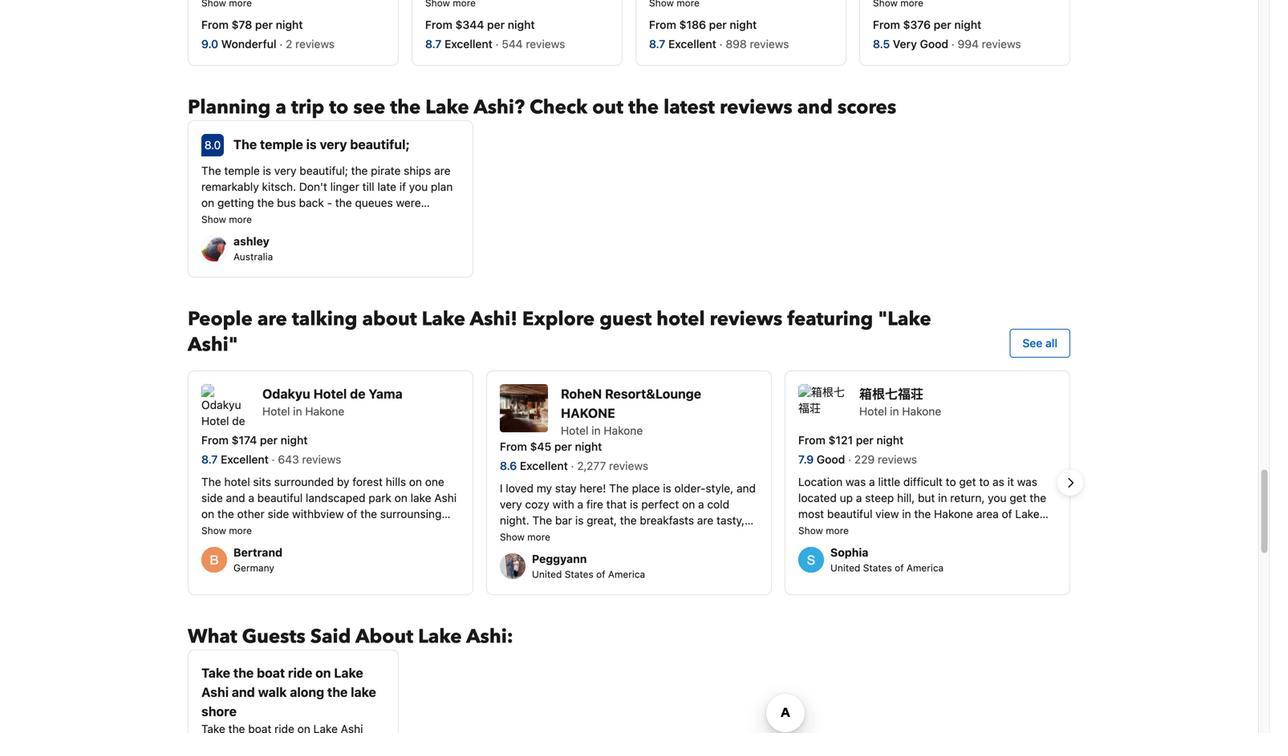 Task type: vqa. For each thing, say whether or not it's contained in the screenshot.
Good in the the 'From $376 per night 8.5 Very Good 994 reviews'
yes



Task type: describe. For each thing, give the bounding box(es) containing it.
per for $45
[[554, 440, 572, 453]]

reviews inside people are talking about lake ashi! explore guest hotel reviews featuring "lake ashi"
[[710, 306, 782, 333]]

reviews for from $174 per night 8.7 excellent 643 reviews
[[302, 453, 341, 466]]

rohen resort&lounge hakone hotel in hakone
[[561, 386, 701, 437]]

boat
[[257, 665, 285, 681]]

from 2 reviews element
[[279, 37, 338, 51]]

more for 箱根七福荘
[[826, 525, 849, 536]]

about
[[355, 624, 413, 650]]

explore
[[522, 306, 595, 333]]

from 544 reviews element
[[496, 37, 568, 51]]

ashi
[[201, 685, 229, 700]]

rohen resort&lounge hakone image
[[500, 384, 548, 432]]

$121
[[828, 434, 853, 447]]

show for rohen resort&lounge hakone
[[500, 531, 525, 543]]

rated wonderful element
[[221, 37, 279, 51]]

per for $344
[[487, 18, 505, 31]]

show more button for rohen resort&lounge hakone
[[500, 530, 550, 543]]

2
[[286, 37, 292, 51]]

bertrand germany
[[233, 546, 282, 574]]

see all
[[1022, 337, 1057, 350]]

trip
[[291, 94, 324, 121]]

featuring
[[787, 306, 873, 333]]

0 vertical spatial and
[[797, 94, 833, 121]]

from for from $186 per night 8.7 excellent 898 reviews
[[649, 18, 676, 31]]

$45
[[530, 440, 551, 453]]

planning a trip to see the lake ashi? check out the latest reviews and scores
[[188, 94, 896, 121]]

australia
[[233, 251, 273, 262]]

hotel left de
[[313, 386, 347, 402]]

per for $78
[[255, 18, 273, 31]]

the down on
[[327, 685, 348, 700]]

from $78 per night 9.0 wonderful 2 reviews
[[201, 18, 338, 51]]

show more up ashley
[[201, 214, 252, 225]]

rated excellent element for 2,277 reviews
[[520, 459, 571, 473]]

very
[[893, 37, 917, 51]]

united for in
[[830, 562, 860, 574]]

箱根七福荘
[[859, 386, 923, 402]]

night for 544
[[508, 18, 535, 31]]

643
[[278, 453, 299, 466]]

excellent for $344
[[445, 37, 493, 51]]

8.7 for from $186 per night 8.7 excellent 898 reviews
[[649, 37, 665, 51]]

lake left ashi?
[[425, 94, 469, 121]]

lake
[[351, 685, 376, 700]]

$376
[[903, 18, 931, 31]]

see
[[353, 94, 385, 121]]

lake inside people are talking about lake ashi! explore guest hotel reviews featuring "lake ashi"
[[422, 306, 465, 333]]

2,277
[[577, 459, 606, 473]]

per for $376
[[934, 18, 951, 31]]

0 horizontal spatial scored 8.7 element
[[201, 453, 221, 466]]

reviews for from $186 per night 8.7 excellent 898 reviews
[[750, 37, 789, 51]]

hakone inside "箱根七福荘 hotel in hakone"
[[902, 405, 941, 418]]

from for from $376 per night 8.5 very good 994 reviews
[[873, 18, 900, 31]]

excellent for $174
[[221, 453, 269, 466]]

scored 8.7 element for from $344 per night 8.7 excellent 544 reviews
[[425, 37, 445, 51]]

and inside 'take the boat ride on lake ashi and walk along the lake shore'
[[232, 685, 255, 700]]

night for 2,277
[[575, 440, 602, 453]]

scores
[[838, 94, 896, 121]]

rated excellent element for 643 reviews
[[221, 453, 272, 466]]

planning
[[188, 94, 271, 121]]

are
[[257, 306, 287, 333]]

more for odakyu hotel de yama
[[229, 525, 252, 536]]

very
[[320, 137, 347, 152]]

united for hakone
[[532, 569, 562, 580]]

night for good
[[954, 18, 981, 31]]

the temple is very beautiful;
[[233, 137, 410, 152]]

lake left ashi: at the bottom left
[[418, 624, 462, 650]]

hotel inside "箱根七福荘 hotel in hakone"
[[859, 405, 887, 418]]

from 994 reviews element
[[951, 37, 1024, 51]]

per for $186
[[709, 18, 727, 31]]

what
[[188, 624, 237, 650]]

hotel down odakyu at the bottom of page
[[262, 405, 290, 418]]

more up ashley
[[229, 214, 252, 225]]

scored 9.0 element
[[201, 37, 221, 51]]

per for $121
[[856, 434, 874, 447]]

show more for odakyu hotel de yama
[[201, 525, 252, 536]]

night for 898
[[730, 18, 757, 31]]

more for rohen resort&lounge hakone
[[527, 531, 550, 543]]

show more for rohen resort&lounge hakone
[[500, 531, 550, 543]]

$186
[[679, 18, 706, 31]]

america for in
[[907, 562, 944, 574]]

peggyann
[[532, 552, 587, 566]]

hakone inside 'odakyu hotel de yama hotel in hakone'
[[305, 405, 344, 418]]

peggyann united states of america
[[532, 552, 645, 580]]

7.9
[[798, 453, 814, 466]]

scored 8.0 element
[[201, 134, 224, 156]]

excellent for $45
[[520, 459, 568, 473]]

of for in
[[895, 562, 904, 574]]

good inside from $376 per night 8.5 very good 994 reviews
[[920, 37, 948, 51]]

of for hakone
[[596, 569, 605, 580]]

the right out at the top left
[[628, 94, 659, 121]]

from $186 per night 8.7 excellent 898 reviews
[[649, 18, 792, 51]]

from for from $121 per night 7.9 good 229 reviews
[[798, 434, 825, 447]]

from $45 per night 8.6 excellent 2,277 reviews
[[500, 440, 651, 473]]

lake inside 'take the boat ride on lake ashi and walk along the lake shore'
[[334, 665, 363, 681]]

night for 229
[[877, 434, 904, 447]]

544
[[502, 37, 523, 51]]

said
[[310, 624, 351, 650]]

"lake
[[878, 306, 931, 333]]

along
[[290, 685, 324, 700]]

$344
[[455, 18, 484, 31]]

rohen
[[561, 386, 602, 402]]

ashi!
[[470, 306, 517, 333]]

$174
[[232, 434, 257, 447]]



Task type: locate. For each thing, give the bounding box(es) containing it.
1 horizontal spatial in
[[591, 424, 601, 437]]

take
[[201, 665, 230, 681]]

1 horizontal spatial 8.7
[[425, 37, 442, 51]]

show more button
[[201, 212, 252, 225], [201, 523, 252, 537], [798, 523, 849, 537], [500, 530, 550, 543]]

excellent inside from $344 per night 8.7 excellent 544 reviews
[[445, 37, 493, 51]]

994
[[958, 37, 979, 51]]

states inside the sophia united states of america
[[863, 562, 892, 574]]

8.7 for from $174 per night 8.7 excellent 643 reviews
[[201, 453, 218, 466]]

talking
[[292, 306, 357, 333]]

about
[[362, 306, 417, 333]]

hakone up from 2,277 reviews element in the bottom of the page
[[604, 424, 643, 437]]

1 horizontal spatial of
[[895, 562, 904, 574]]

1 horizontal spatial hakone
[[604, 424, 643, 437]]

rated good element
[[817, 453, 848, 466]]

8.5
[[873, 37, 890, 51]]

per right the $186
[[709, 18, 727, 31]]

reviews right 2,277
[[609, 459, 648, 473]]

rated excellent element down $174
[[221, 453, 272, 466]]

america
[[907, 562, 944, 574], [608, 569, 645, 580]]

see
[[1022, 337, 1042, 350]]

and right the ashi
[[232, 685, 255, 700]]

states
[[863, 562, 892, 574], [565, 569, 593, 580]]

reviews inside from $344 per night 8.7 excellent 544 reviews
[[526, 37, 565, 51]]

take the boat ride on lake ashi and walk along the lake shore
[[201, 665, 376, 719]]

odakyu
[[262, 386, 310, 402]]

in
[[293, 405, 302, 418], [890, 405, 899, 418], [591, 424, 601, 437]]

per right $45
[[554, 440, 572, 453]]

excellent
[[445, 37, 493, 51], [668, 37, 716, 51], [221, 453, 269, 466], [520, 459, 568, 473]]

night for 643
[[281, 434, 308, 447]]

night up 2
[[276, 18, 303, 31]]

rated excellent element
[[445, 37, 496, 51], [668, 37, 719, 51], [221, 453, 272, 466], [520, 459, 571, 473]]

2 horizontal spatial hakone
[[902, 405, 941, 418]]

1 horizontal spatial america
[[907, 562, 944, 574]]

scored 7.9 element
[[798, 453, 817, 466]]

from left $174
[[201, 434, 229, 447]]

odakyu hotel de yama hotel in hakone
[[262, 386, 403, 418]]

8.7 inside from $186 per night 8.7 excellent 898 reviews
[[649, 37, 665, 51]]

states for hakone
[[565, 569, 593, 580]]

1 vertical spatial good
[[817, 453, 845, 466]]

america inside peggyann united states of america
[[608, 569, 645, 580]]

the
[[233, 137, 257, 152]]

1 horizontal spatial united
[[830, 562, 860, 574]]

show more button for 箱根七福荘
[[798, 523, 849, 537]]

1 horizontal spatial states
[[863, 562, 892, 574]]

sophia
[[830, 546, 868, 559]]

from $344 per night 8.7 excellent 544 reviews
[[425, 18, 568, 51]]

excellent inside from $45 per night 8.6 excellent 2,277 reviews
[[520, 459, 568, 473]]

0 horizontal spatial united
[[532, 569, 562, 580]]

united inside the sophia united states of america
[[830, 562, 860, 574]]

states down "peggyann"
[[565, 569, 593, 580]]

0 horizontal spatial 8.7
[[201, 453, 218, 466]]

out
[[592, 94, 623, 121]]

wonderful
[[221, 37, 276, 51]]

1 horizontal spatial good
[[920, 37, 948, 51]]

america inside the sophia united states of america
[[907, 562, 944, 574]]

from inside from $186 per night 8.7 excellent 898 reviews
[[649, 18, 676, 31]]

per right $78
[[255, 18, 273, 31]]

per inside from $344 per night 8.7 excellent 544 reviews
[[487, 18, 505, 31]]

0 horizontal spatial good
[[817, 453, 845, 466]]

1 horizontal spatial scored 8.7 element
[[425, 37, 445, 51]]

箱根七福荘 hotel in hakone
[[859, 386, 941, 418]]

reviews for from $121 per night 7.9 good 229 reviews
[[878, 453, 917, 466]]

good down the $376 at the top right of the page
[[920, 37, 948, 51]]

898
[[726, 37, 747, 51]]

lake up lake
[[334, 665, 363, 681]]

rated excellent element for 544 reviews
[[445, 37, 496, 51]]

rated excellent element for 898 reviews
[[668, 37, 719, 51]]

night for 2
[[276, 18, 303, 31]]

per for $174
[[260, 434, 278, 447]]

excellent inside from $174 per night 8.7 excellent 643 reviews
[[221, 453, 269, 466]]

per up 229
[[856, 434, 874, 447]]

odakyu hotel de yama image
[[201, 384, 250, 432]]

from for from $344 per night 8.7 excellent 544 reviews
[[425, 18, 452, 31]]

reviews
[[295, 37, 335, 51], [526, 37, 565, 51], [750, 37, 789, 51], [982, 37, 1021, 51], [720, 94, 792, 121], [710, 306, 782, 333], [302, 453, 341, 466], [878, 453, 917, 466], [609, 459, 648, 473]]

night up 994
[[954, 18, 981, 31]]

night inside from $78 per night 9.0 wonderful 2 reviews
[[276, 18, 303, 31]]

night inside from $121 per night 7.9 good 229 reviews
[[877, 434, 904, 447]]

walk
[[258, 685, 287, 700]]

excellent inside from $186 per night 8.7 excellent 898 reviews
[[668, 37, 716, 51]]

excellent down $174
[[221, 453, 269, 466]]

hakone down odakyu at the bottom of page
[[305, 405, 344, 418]]

good
[[920, 37, 948, 51], [817, 453, 845, 466]]

reviews inside from $174 per night 8.7 excellent 643 reviews
[[302, 453, 341, 466]]

ashley australia
[[233, 235, 273, 262]]

8.7 up latest
[[649, 37, 665, 51]]

reviews right 898
[[750, 37, 789, 51]]

from up scored 9.0 "element"
[[201, 18, 229, 31]]

of inside the sophia united states of america
[[895, 562, 904, 574]]

rated excellent element down the $186
[[668, 37, 719, 51]]

reviews right 229
[[878, 453, 917, 466]]

reviews inside from $376 per night 8.5 very good 994 reviews
[[982, 37, 1021, 51]]

箱根七福荘 image
[[798, 384, 846, 432]]

people
[[188, 306, 253, 333]]

ashi"
[[188, 332, 238, 358]]

2 horizontal spatial scored 8.7 element
[[649, 37, 668, 51]]

reviews for from $344 per night 8.7 excellent 544 reviews
[[526, 37, 565, 51]]

1 horizontal spatial and
[[797, 94, 833, 121]]

show for 箱根七福荘
[[798, 525, 823, 536]]

8.7 left 544
[[425, 37, 442, 51]]

from inside from $376 per night 8.5 very good 994 reviews
[[873, 18, 900, 31]]

in inside rohen resort&lounge hakone hotel in hakone
[[591, 424, 601, 437]]

scored 8.7 element left 544
[[425, 37, 445, 51]]

0 horizontal spatial states
[[565, 569, 593, 580]]

8.7 for from $344 per night 8.7 excellent 544 reviews
[[425, 37, 442, 51]]

show more button for odakyu hotel de yama
[[201, 523, 252, 537]]

in down the 箱根七福荘
[[890, 405, 899, 418]]

lake left ashi!
[[422, 306, 465, 333]]

more up "peggyann"
[[527, 531, 550, 543]]

hotel inside rohen resort&lounge hakone hotel in hakone
[[561, 424, 588, 437]]

9.0
[[201, 37, 218, 51]]

scored 8.7 element
[[425, 37, 445, 51], [649, 37, 668, 51], [201, 453, 221, 466]]

per inside from $186 per night 8.7 excellent 898 reviews
[[709, 18, 727, 31]]

hotel down the 箱根七福荘
[[859, 405, 887, 418]]

people are talking about lake ashi! explore guest hotel reviews featuring "lake ashi"
[[188, 306, 931, 358]]

hakone down the 箱根七福荘
[[902, 405, 941, 418]]

from inside from $78 per night 9.0 wonderful 2 reviews
[[201, 18, 229, 31]]

united down "peggyann"
[[532, 569, 562, 580]]

what guests said about lake ashi:
[[188, 624, 513, 650]]

per inside from $121 per night 7.9 good 229 reviews
[[856, 434, 874, 447]]

per right the $376 at the top right of the page
[[934, 18, 951, 31]]

from left the $186
[[649, 18, 676, 31]]

reviews inside from $121 per night 7.9 good 229 reviews
[[878, 453, 917, 466]]

per inside from $376 per night 8.5 very good 994 reviews
[[934, 18, 951, 31]]

8.7 down odakyu hotel de yama image
[[201, 453, 218, 466]]

0 horizontal spatial in
[[293, 405, 302, 418]]

from up scored 7.9 element
[[798, 434, 825, 447]]

8.7 inside from $174 per night 8.7 excellent 643 reviews
[[201, 453, 218, 466]]

yama
[[369, 386, 403, 402]]

more
[[229, 214, 252, 225], [229, 525, 252, 536], [826, 525, 849, 536], [527, 531, 550, 543]]

2 horizontal spatial in
[[890, 405, 899, 418]]

from 898 reviews element
[[719, 37, 792, 51]]

and
[[797, 94, 833, 121], [232, 685, 255, 700]]

excellent down $45
[[520, 459, 568, 473]]

show for odakyu hotel de yama
[[201, 525, 226, 536]]

excellent down $344
[[445, 37, 493, 51]]

the right see
[[390, 94, 421, 121]]

ashi?
[[474, 94, 525, 121]]

0 horizontal spatial america
[[608, 569, 645, 580]]

from 2,277 reviews element
[[571, 459, 651, 473]]

from inside from $344 per night 8.7 excellent 544 reviews
[[425, 18, 452, 31]]

show more button up bertrand
[[201, 523, 252, 537]]

states down sophia
[[863, 562, 892, 574]]

a
[[275, 94, 286, 121]]

from $174 per night 8.7 excellent 643 reviews
[[201, 434, 344, 466]]

hotel
[[313, 386, 347, 402], [262, 405, 290, 418], [859, 405, 887, 418], [561, 424, 588, 437]]

night inside from $186 per night 8.7 excellent 898 reviews
[[730, 18, 757, 31]]

per up 544
[[487, 18, 505, 31]]

guests
[[242, 624, 305, 650]]

check
[[530, 94, 587, 121]]

reviews inside from $45 per night 8.6 excellent 2,277 reviews
[[609, 459, 648, 473]]

sophia united states of america
[[830, 546, 944, 574]]

8.7
[[425, 37, 442, 51], [649, 37, 665, 51], [201, 453, 218, 466]]

night inside from $344 per night 8.7 excellent 544 reviews
[[508, 18, 535, 31]]

from for from $78 per night 9.0 wonderful 2 reviews
[[201, 18, 229, 31]]

ashi:
[[466, 624, 513, 650]]

show more up "peggyann"
[[500, 531, 550, 543]]

beautiful;
[[350, 137, 410, 152]]

from left $344
[[425, 18, 452, 31]]

and left "scores"
[[797, 94, 833, 121]]

excellent for $186
[[668, 37, 716, 51]]

show more
[[201, 214, 252, 225], [201, 525, 252, 536], [798, 525, 849, 536], [500, 531, 550, 543]]

reviews inside from $186 per night 8.7 excellent 898 reviews
[[750, 37, 789, 51]]

ride
[[288, 665, 312, 681]]

to
[[329, 94, 348, 121]]

from 229 reviews element
[[848, 453, 920, 466]]

scored 8.7 element up latest
[[649, 37, 668, 51]]

bertrand
[[233, 546, 282, 559]]

temple
[[260, 137, 303, 152]]

per right $174
[[260, 434, 278, 447]]

next image
[[1061, 473, 1080, 493]]

night inside from $376 per night 8.5 very good 994 reviews
[[954, 18, 981, 31]]

from up the scored 8.5 element
[[873, 18, 900, 31]]

from inside from $45 per night 8.6 excellent 2,277 reviews
[[500, 440, 527, 453]]

united down sophia
[[830, 562, 860, 574]]

1 vertical spatial and
[[232, 685, 255, 700]]

rated excellent element down $45
[[520, 459, 571, 473]]

in inside 'odakyu hotel de yama hotel in hakone'
[[293, 405, 302, 418]]

hotel down hakone
[[561, 424, 588, 437]]

per inside from $78 per night 9.0 wonderful 2 reviews
[[255, 18, 273, 31]]

from inside from $174 per night 8.7 excellent 643 reviews
[[201, 434, 229, 447]]

night up 2,277
[[575, 440, 602, 453]]

8.6
[[500, 459, 517, 473]]

guest
[[599, 306, 652, 333]]

night up 544
[[508, 18, 535, 31]]

latest
[[664, 94, 715, 121]]

the left "boat"
[[233, 665, 254, 681]]

reviews inside from $78 per night 9.0 wonderful 2 reviews
[[295, 37, 335, 51]]

in inside "箱根七福荘 hotel in hakone"
[[890, 405, 899, 418]]

america for hakone
[[608, 569, 645, 580]]

more up bertrand
[[229, 525, 252, 536]]

reviews right hotel
[[710, 306, 782, 333]]

8.7 inside from $344 per night 8.7 excellent 544 reviews
[[425, 37, 442, 51]]

rated very good element
[[893, 37, 951, 51]]

united inside peggyann united states of america
[[532, 569, 562, 580]]

8.0
[[204, 138, 221, 152]]

in down odakyu at the bottom of page
[[293, 405, 302, 418]]

$78
[[232, 18, 252, 31]]

reviews for from $45 per night 8.6 excellent 2,277 reviews
[[609, 459, 648, 473]]

excellent down the $186
[[668, 37, 716, 51]]

of inside peggyann united states of america
[[596, 569, 605, 580]]

resort&lounge
[[605, 386, 701, 402]]

per inside from $45 per night 8.6 excellent 2,277 reviews
[[554, 440, 572, 453]]

de
[[350, 386, 366, 402]]

from up 'scored 8.6' element
[[500, 440, 527, 453]]

is
[[306, 137, 317, 152]]

good down $121
[[817, 453, 845, 466]]

states inside peggyann united states of america
[[565, 569, 593, 580]]

reviews for from $78 per night 9.0 wonderful 2 reviews
[[295, 37, 335, 51]]

hakone
[[561, 406, 615, 421]]

0 vertical spatial good
[[920, 37, 948, 51]]

hakone
[[305, 405, 344, 418], [902, 405, 941, 418], [604, 424, 643, 437]]

from $376 per night 8.5 very good 994 reviews
[[873, 18, 1024, 51]]

night inside from $174 per night 8.7 excellent 643 reviews
[[281, 434, 308, 447]]

states for in
[[863, 562, 892, 574]]

reviews right 2
[[295, 37, 335, 51]]

night up 898
[[730, 18, 757, 31]]

scored 8.5 element
[[873, 37, 893, 51]]

from for from $174 per night 8.7 excellent 643 reviews
[[201, 434, 229, 447]]

shore
[[201, 704, 237, 719]]

show more for 箱根七福荘
[[798, 525, 849, 536]]

scored 8.7 element down odakyu hotel de yama image
[[201, 453, 221, 466]]

in down hakone
[[591, 424, 601, 437]]

good inside from $121 per night 7.9 good 229 reviews
[[817, 453, 845, 466]]

hakone inside rohen resort&lounge hakone hotel in hakone
[[604, 424, 643, 437]]

0 horizontal spatial of
[[596, 569, 605, 580]]

more up sophia
[[826, 525, 849, 536]]

from $121 per night 7.9 good 229 reviews
[[798, 434, 920, 466]]

night inside from $45 per night 8.6 excellent 2,277 reviews
[[575, 440, 602, 453]]

reviews right 643
[[302, 453, 341, 466]]

hotel
[[657, 306, 705, 333]]

night up from 229 reviews element
[[877, 434, 904, 447]]

germany
[[233, 562, 274, 574]]

the
[[390, 94, 421, 121], [628, 94, 659, 121], [233, 665, 254, 681], [327, 685, 348, 700]]

reviews right 544
[[526, 37, 565, 51]]

of
[[895, 562, 904, 574], [596, 569, 605, 580]]

reviews down from 898 reviews "element"
[[720, 94, 792, 121]]

show more button up sophia
[[798, 523, 849, 537]]

from for from $45 per night 8.6 excellent 2,277 reviews
[[500, 440, 527, 453]]

0 horizontal spatial hakone
[[305, 405, 344, 418]]

show
[[201, 214, 226, 225], [201, 525, 226, 536], [798, 525, 823, 536], [500, 531, 525, 543]]

people are talking about lake ashi! explore guest hotel reviews featuring "lake ashi" region
[[175, 371, 1083, 595]]

night up 643
[[281, 434, 308, 447]]

scored 8.6 element
[[500, 459, 520, 473]]

show more button up "peggyann"
[[500, 530, 550, 543]]

show more button up ashley
[[201, 212, 252, 225]]

per inside from $174 per night 8.7 excellent 643 reviews
[[260, 434, 278, 447]]

per
[[255, 18, 273, 31], [487, 18, 505, 31], [709, 18, 727, 31], [934, 18, 951, 31], [260, 434, 278, 447], [856, 434, 874, 447], [554, 440, 572, 453]]

2 horizontal spatial 8.7
[[649, 37, 665, 51]]

reviews right 994
[[982, 37, 1021, 51]]

from inside from $121 per night 7.9 good 229 reviews
[[798, 434, 825, 447]]

show more up sophia
[[798, 525, 849, 536]]

from 643 reviews element
[[272, 453, 344, 466]]

rated excellent element down $344
[[445, 37, 496, 51]]

all
[[1045, 337, 1057, 350]]

scored 8.7 element for from $186 per night 8.7 excellent 898 reviews
[[649, 37, 668, 51]]

show more up bertrand
[[201, 525, 252, 536]]

0 horizontal spatial and
[[232, 685, 255, 700]]

on
[[315, 665, 331, 681]]

229
[[854, 453, 875, 466]]

ashley
[[233, 235, 269, 248]]



